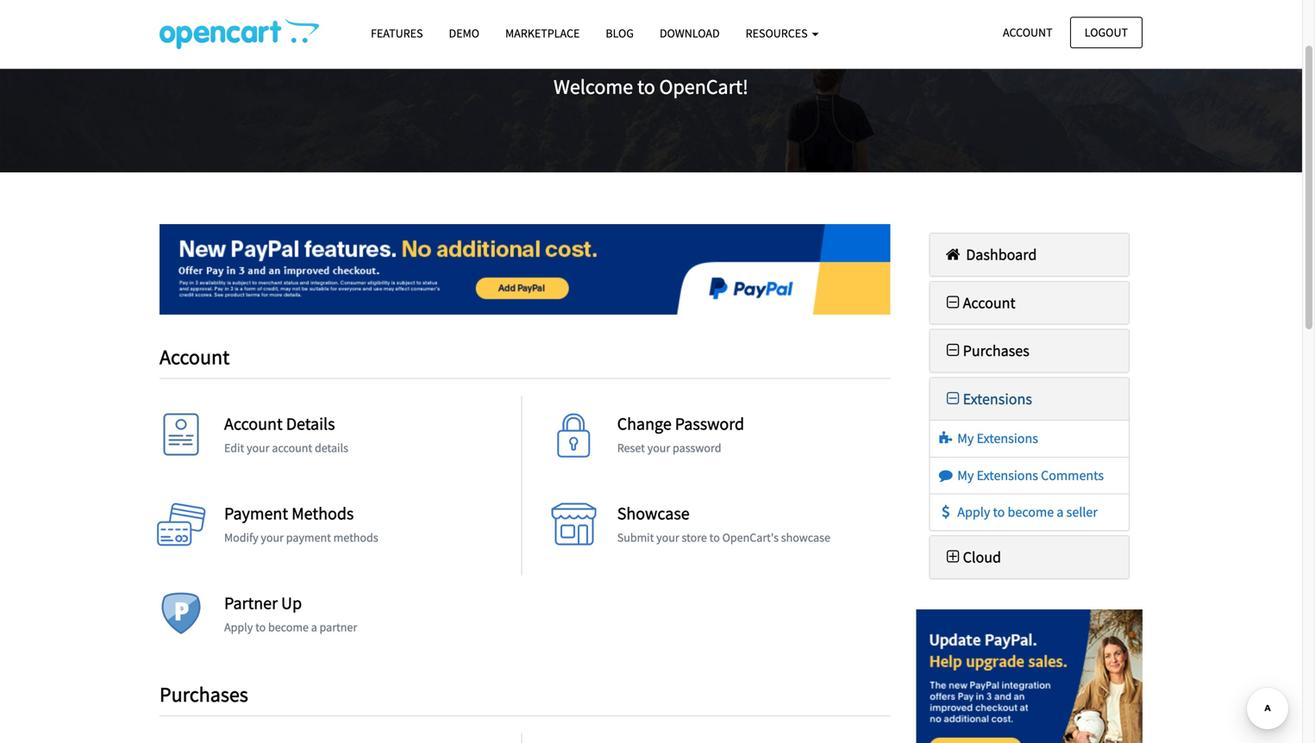 Task type: describe. For each thing, give the bounding box(es) containing it.
comments
[[1041, 467, 1104, 484]]

download
[[660, 25, 720, 41]]

home image
[[943, 247, 963, 262]]

your inside showcase submit your store to opencart's showcase
[[656, 530, 679, 546]]

my extensions
[[955, 430, 1038, 447]]

1 vertical spatial paypal image
[[916, 609, 1143, 743]]

reset your password link
[[617, 440, 721, 456]]

apply to become a partner link
[[224, 620, 357, 635]]

0 vertical spatial extensions
[[963, 389, 1032, 409]]

to inside partner up apply to become a partner
[[255, 620, 266, 635]]

methods
[[292, 503, 354, 524]]

submit your store to opencart's showcase link
[[617, 530, 830, 546]]

your for account
[[247, 440, 270, 456]]

edit
[[224, 440, 244, 456]]

logout
[[1085, 25, 1128, 40]]

modify
[[224, 530, 258, 546]]

your for change
[[647, 440, 670, 456]]

apply inside partner up apply to become a partner
[[224, 620, 253, 635]]

methods
[[333, 530, 378, 546]]

change password link
[[617, 413, 744, 435]]

to inside account welcome to opencart!
[[637, 74, 655, 100]]

become inside partner up apply to become a partner
[[268, 620, 309, 635]]

to down "my extensions comments" "link"
[[993, 503, 1005, 521]]

dashboard link
[[943, 245, 1037, 264]]

blog link
[[593, 18, 647, 48]]

opencart!
[[659, 74, 749, 100]]

modify your payment methods link
[[224, 530, 378, 546]]

marketplace link
[[492, 18, 593, 48]]

account details link
[[224, 413, 335, 435]]

payment
[[224, 503, 288, 524]]

demo
[[449, 25, 479, 41]]

opencart - your account image
[[160, 18, 319, 49]]

account link for the dashboard link
[[943, 293, 1015, 312]]

marketplace
[[505, 25, 580, 41]]

account welcome to opencart!
[[554, 23, 749, 100]]

account inside account details edit your account details
[[224, 413, 283, 435]]

apply to become a seller link
[[937, 503, 1098, 521]]

account details edit your account details
[[224, 413, 348, 456]]

plus square o image
[[943, 549, 963, 565]]

partner
[[224, 592, 278, 614]]

payment methods image
[[155, 503, 207, 555]]

usd image
[[937, 505, 955, 519]]

purchases link
[[943, 341, 1029, 361]]

payment
[[286, 530, 331, 546]]

account inside account welcome to opencart!
[[593, 23, 709, 67]]

features link
[[358, 18, 436, 48]]

partner up apply to become a partner
[[224, 592, 357, 635]]

puzzle piece image
[[937, 432, 955, 446]]

my extensions comments
[[955, 467, 1104, 484]]

fw image for account
[[943, 295, 963, 310]]

showcase
[[781, 530, 830, 546]]

resources link
[[733, 18, 832, 48]]

dashboard
[[963, 245, 1037, 264]]



Task type: locate. For each thing, give the bounding box(es) containing it.
fw image inside extensions link
[[943, 391, 963, 406]]

become down my extensions comments
[[1008, 503, 1054, 521]]

welcome
[[554, 74, 633, 100]]

seller
[[1066, 503, 1098, 521]]

extensions for my extensions
[[977, 430, 1038, 447]]

demo link
[[436, 18, 492, 48]]

1 fw image from the top
[[943, 295, 963, 310]]

0 horizontal spatial paypal image
[[160, 224, 890, 315]]

your inside change password reset your password
[[647, 440, 670, 456]]

fw image
[[943, 343, 963, 358]]

your right edit
[[247, 440, 270, 456]]

showcase image
[[548, 503, 600, 555]]

showcase link
[[617, 503, 690, 524]]

change
[[617, 413, 672, 435]]

0 vertical spatial a
[[1057, 503, 1064, 521]]

account link
[[988, 17, 1067, 48], [943, 293, 1015, 312]]

a left seller on the bottom right of the page
[[1057, 503, 1064, 521]]

1 vertical spatial account link
[[943, 293, 1015, 312]]

1 horizontal spatial purchases
[[963, 341, 1029, 361]]

your down payment
[[261, 530, 284, 546]]

1 my from the top
[[957, 430, 974, 447]]

account
[[272, 440, 312, 456]]

comment image
[[937, 468, 955, 482]]

password
[[675, 413, 744, 435]]

submit
[[617, 530, 654, 546]]

extensions
[[963, 389, 1032, 409], [977, 430, 1038, 447], [977, 467, 1038, 484]]

purchases down apply to become a partner image
[[160, 682, 248, 707]]

1 vertical spatial become
[[268, 620, 309, 635]]

apply down partner
[[224, 620, 253, 635]]

my for my extensions
[[957, 430, 974, 447]]

up
[[281, 592, 302, 614]]

download link
[[647, 18, 733, 48]]

your
[[247, 440, 270, 456], [647, 440, 670, 456], [261, 530, 284, 546], [656, 530, 679, 546]]

edit your account details link
[[224, 440, 348, 456]]

features
[[371, 25, 423, 41]]

change password reset your password
[[617, 413, 744, 456]]

extensions for my extensions comments
[[977, 467, 1038, 484]]

account link for "features" link
[[988, 17, 1067, 48]]

2 my from the top
[[957, 467, 974, 484]]

fw image up puzzle piece image
[[943, 391, 963, 406]]

2 vertical spatial extensions
[[977, 467, 1038, 484]]

apply to become a seller
[[955, 503, 1098, 521]]

0 vertical spatial paypal image
[[160, 224, 890, 315]]

my
[[957, 430, 974, 447], [957, 467, 974, 484]]

apply to become a partner image
[[155, 593, 207, 645]]

1 vertical spatial my
[[957, 467, 974, 484]]

fw image
[[943, 295, 963, 310], [943, 391, 963, 406]]

your left store
[[656, 530, 679, 546]]

your for payment
[[261, 530, 284, 546]]

my for my extensions comments
[[957, 467, 974, 484]]

my extensions link
[[937, 430, 1038, 447]]

my right puzzle piece image
[[957, 430, 974, 447]]

logout link
[[1070, 17, 1143, 48]]

blog
[[606, 25, 634, 41]]

to right welcome
[[637, 74, 655, 100]]

details
[[286, 413, 335, 435]]

apply
[[957, 503, 990, 521], [224, 620, 253, 635]]

become
[[1008, 503, 1054, 521], [268, 620, 309, 635]]

purchases up extensions link
[[963, 341, 1029, 361]]

0 vertical spatial purchases
[[963, 341, 1029, 361]]

to inside showcase submit your store to opencart's showcase
[[709, 530, 720, 546]]

details
[[315, 440, 348, 456]]

payment methods link
[[224, 503, 354, 524]]

your inside account details edit your account details
[[247, 440, 270, 456]]

partner up link
[[224, 592, 302, 614]]

1 horizontal spatial a
[[1057, 503, 1064, 521]]

account image
[[155, 414, 207, 465]]

a inside partner up apply to become a partner
[[311, 620, 317, 635]]

0 horizontal spatial apply
[[224, 620, 253, 635]]

0 vertical spatial my
[[957, 430, 974, 447]]

showcase submit your store to opencart's showcase
[[617, 503, 830, 546]]

your right reset
[[647, 440, 670, 456]]

my right comment icon
[[957, 467, 974, 484]]

become down up
[[268, 620, 309, 635]]

1 vertical spatial apply
[[224, 620, 253, 635]]

to
[[637, 74, 655, 100], [993, 503, 1005, 521], [709, 530, 720, 546], [255, 620, 266, 635]]

to down "partner up" link
[[255, 620, 266, 635]]

fw image for extensions
[[943, 391, 963, 406]]

payment methods modify your payment methods
[[224, 503, 378, 546]]

showcase
[[617, 503, 690, 524]]

resources
[[746, 25, 810, 41]]

extensions up my extensions
[[963, 389, 1032, 409]]

store
[[682, 530, 707, 546]]

2 fw image from the top
[[943, 391, 963, 406]]

a
[[1057, 503, 1064, 521], [311, 620, 317, 635]]

1 vertical spatial purchases
[[160, 682, 248, 707]]

1 horizontal spatial paypal image
[[916, 609, 1143, 743]]

extensions up "my extensions comments" "link"
[[977, 430, 1038, 447]]

a left partner
[[311, 620, 317, 635]]

cloud link
[[943, 548, 1001, 567]]

1 vertical spatial extensions
[[977, 430, 1038, 447]]

password
[[673, 440, 721, 456]]

1 horizontal spatial apply
[[957, 503, 990, 521]]

1 vertical spatial fw image
[[943, 391, 963, 406]]

opencart's
[[722, 530, 779, 546]]

to right store
[[709, 530, 720, 546]]

0 vertical spatial fw image
[[943, 295, 963, 310]]

0 horizontal spatial a
[[311, 620, 317, 635]]

1 vertical spatial a
[[311, 620, 317, 635]]

your inside payment methods modify your payment methods
[[261, 530, 284, 546]]

cloud
[[963, 548, 1001, 567]]

account link up purchases link
[[943, 293, 1015, 312]]

extensions link
[[943, 389, 1032, 409]]

0 horizontal spatial purchases
[[160, 682, 248, 707]]

1 horizontal spatial become
[[1008, 503, 1054, 521]]

extensions up 'apply to become a seller' "link"
[[977, 467, 1038, 484]]

fw image down home icon
[[943, 295, 963, 310]]

apply right usd image
[[957, 503, 990, 521]]

change password image
[[548, 414, 600, 465]]

paypal image
[[160, 224, 890, 315], [916, 609, 1143, 743]]

0 vertical spatial become
[[1008, 503, 1054, 521]]

account
[[593, 23, 709, 67], [1003, 25, 1053, 40], [963, 293, 1015, 312], [160, 344, 230, 370], [224, 413, 283, 435]]

purchases
[[963, 341, 1029, 361], [160, 682, 248, 707]]

0 vertical spatial account link
[[988, 17, 1067, 48]]

partner
[[320, 620, 357, 635]]

account link left logout link
[[988, 17, 1067, 48]]

reset
[[617, 440, 645, 456]]

my extensions comments link
[[937, 467, 1104, 484]]

0 vertical spatial apply
[[957, 503, 990, 521]]

0 horizontal spatial become
[[268, 620, 309, 635]]



Task type: vqa. For each thing, say whether or not it's contained in the screenshot.
Edit your account details link
yes



